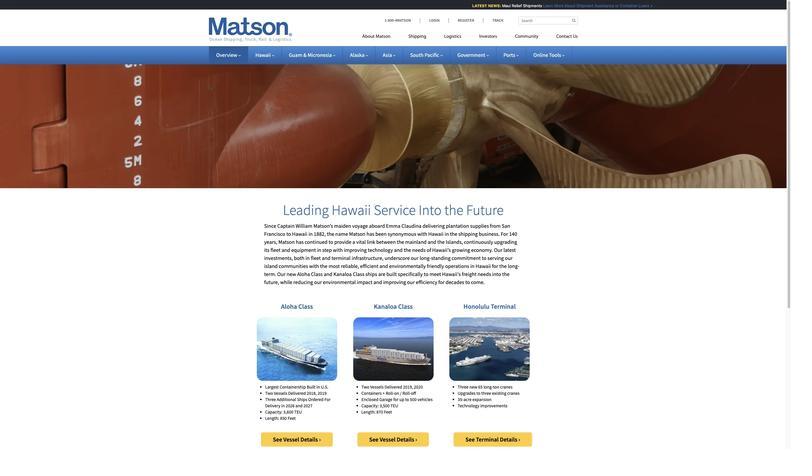 Task type: vqa. For each thing, say whether or not it's contained in the screenshot.
Claudina
yes



Task type: locate. For each thing, give the bounding box(es) containing it.
long- inside three new 65 long-ton cranes upgrades to three existing cranes 35-acre expansion technology improvements
[[484, 384, 494, 390]]

and up investments, on the left
[[282, 247, 291, 253]]

1 horizontal spatial see
[[370, 436, 379, 443]]

1 horizontal spatial see vessel details › link
[[358, 433, 429, 447]]

teu inside two vessels delivered 2019, 2020 containers + roll-on / roll-off enclosed garage for up to 500 vehicles capacity: 3,500 teu length: 870 feet
[[391, 403, 399, 409]]

1 › from the left
[[319, 436, 321, 443]]

0 vertical spatial for
[[501, 230, 509, 237]]

terminal inside since captain william matson's maiden voyage aboard emma claudina delivering plantation supplies from san francisco to hawaii in 1882, the name matson has been synonymous with hawaii in the shipping business. for 140 years, matson has continued to provide a vital link between the mainland and the islands, continuously upgrading its fleet and equipment in step with improving technology and the needs of hawaii's growing economy. our latest investments, both in fleet and terminal infrastructure, underscore our long-standing commitment to serving our island communities with the most reliable, efficient and environmentally friendly operations in hawaii for the long- term. our new aloha class and kanaloa class ships are built specifically to meet hawaii's freight needs into the future, while reducing our environmental impact and improving our efficiency for decades to come.
[[332, 255, 351, 261]]

and
[[428, 239, 437, 245], [282, 247, 291, 253], [394, 247, 403, 253], [322, 255, 331, 261], [380, 263, 388, 269], [324, 271, 333, 278], [374, 279, 382, 286], [296, 403, 303, 409]]

hawaii down blue matson logo with ocean, shipping, truck, rail and logistics written beneath it.
[[256, 52, 271, 58]]

new down communities
[[287, 271, 296, 278]]

to right the up
[[406, 397, 410, 402]]

kanaloa class link
[[374, 302, 413, 311]]

new inside since captain william matson's maiden voyage aboard emma claudina delivering plantation supplies from san francisco to hawaii in 1882, the name matson has been synonymous with hawaii in the shipping business. for 140 years, matson has continued to provide a vital link between the mainland and the islands, continuously upgrading its fleet and equipment in step with improving technology and the needs of hawaii's growing economy. our latest investments, both in fleet and terminal infrastructure, underscore our long-standing commitment to serving our island communities with the most reliable, efficient and environmentally friendly operations in hawaii for the long- term. our new aloha class and kanaloa class ships are built specifically to meet hawaii's freight needs into the future, while reducing our environmental impact and improving our efficiency for decades to come.
[[287, 271, 296, 278]]

vessels
[[371, 384, 384, 390], [274, 390, 288, 396]]

1 vertical spatial needs
[[478, 271, 492, 278]]

two down largest
[[265, 390, 273, 396]]

to down economy.
[[482, 255, 487, 261]]

existing
[[493, 390, 507, 396]]

both
[[294, 255, 305, 261]]

1 horizontal spatial roll-
[[403, 390, 412, 396]]

track link
[[484, 18, 504, 23]]

800-
[[388, 18, 395, 23]]

the up plantation
[[445, 201, 464, 219]]

teu right 3,600
[[295, 409, 302, 415]]

business.
[[479, 230, 500, 237]]

blue matson logo with ocean, shipping, truck, rail and logistics written beneath it. image
[[209, 18, 292, 42]]

matson down voyage
[[349, 230, 366, 237]]

&
[[304, 52, 307, 58]]

our up serving
[[495, 247, 503, 253]]

0 horizontal spatial vessels
[[274, 390, 288, 396]]

loans
[[635, 3, 645, 8]]

up
[[400, 397, 405, 402]]

growing
[[452, 247, 471, 253]]

1 vertical spatial aloha
[[281, 302, 297, 311]]

0 horizontal spatial for
[[325, 397, 331, 402]]

1 vertical spatial improving
[[384, 279, 406, 286]]

2 › from the left
[[416, 436, 418, 443]]

1 horizontal spatial details
[[397, 436, 415, 443]]

0 vertical spatial our
[[495, 247, 503, 253]]

to down freight
[[466, 279, 470, 286]]

learn
[[539, 3, 549, 8]]

in up freight
[[471, 263, 475, 269]]

needs up come.
[[478, 271, 492, 278]]

specifically
[[398, 271, 423, 278]]

years,
[[264, 239, 278, 245]]

vessel down 870
[[380, 436, 396, 443]]

community
[[515, 34, 539, 39]]

shipping link
[[400, 31, 436, 43]]

1 horizontal spatial vessels
[[371, 384, 384, 390]]

and down most
[[324, 271, 333, 278]]

reducing
[[294, 279, 313, 286]]

1 horizontal spatial has
[[367, 230, 375, 237]]

1 see vessel details › link from the left
[[261, 433, 333, 447]]

1 details from the left
[[301, 436, 318, 443]]

› for honolulu terminal
[[519, 436, 521, 443]]

for down serving
[[493, 263, 499, 269]]

the right the into
[[503, 271, 510, 278]]

1 horizontal spatial our
[[495, 247, 503, 253]]

0 horizontal spatial matson
[[279, 239, 295, 245]]

banner image
[[0, 37, 787, 188]]

logistics link
[[436, 31, 471, 43]]

capacity: down enclosed
[[362, 403, 379, 409]]

1 vertical spatial fleet
[[311, 255, 321, 261]]

2 details from the left
[[397, 436, 415, 443]]

improving down "a"
[[344, 247, 367, 253]]

1 horizontal spatial fleet
[[311, 255, 321, 261]]

the down the synonymous
[[397, 239, 405, 245]]

0 horizontal spatial needs
[[413, 247, 426, 253]]

1 horizontal spatial feet
[[384, 409, 392, 415]]

see vessel details › link for aloha
[[261, 433, 333, 447]]

our up while
[[278, 271, 286, 278]]

1 see from the left
[[273, 436, 282, 443]]

length: left 870
[[362, 409, 376, 415]]

to down '65'
[[477, 390, 481, 396]]

0 horizontal spatial with
[[309, 263, 319, 269]]

technology
[[458, 403, 480, 409]]

0 vertical spatial improving
[[344, 247, 367, 253]]

hawaii
[[256, 52, 271, 58], [332, 201, 371, 219], [292, 230, 308, 237], [429, 230, 444, 237], [476, 263, 491, 269]]

step
[[323, 247, 332, 253]]

1 horizontal spatial kanaloa
[[374, 302, 397, 311]]

ordered
[[309, 397, 324, 402]]

matson down 1-
[[376, 34, 391, 39]]

in left u.s.
[[317, 384, 320, 390]]

0 vertical spatial aloha
[[297, 271, 310, 278]]

top menu navigation
[[363, 31, 578, 43]]

1 horizontal spatial with
[[333, 247, 343, 253]]

3 details from the left
[[500, 436, 518, 443]]

for down 2019
[[325, 397, 331, 402]]

1 vertical spatial delivered
[[288, 390, 306, 396]]

fleet
[[271, 247, 281, 253], [311, 255, 321, 261]]

1 vertical spatial long-
[[508, 263, 520, 269]]

capacity: inside largest containership built in u.s. two vessels delivered 2018, 2019 three additional ships ordered for delivery in 2026 and 2027 capacity: 3,600 teu length: 850 feet
[[265, 409, 283, 415]]

long- up three
[[484, 384, 494, 390]]

1 horizontal spatial two
[[362, 384, 370, 390]]

1 horizontal spatial delivered
[[385, 384, 403, 390]]

about right more
[[561, 3, 572, 8]]

about up the alaska link at top
[[363, 34, 375, 39]]

hawaii down william
[[292, 230, 308, 237]]

fleet down equipment
[[311, 255, 321, 261]]

1 horizontal spatial for
[[439, 279, 445, 286]]

0 horizontal spatial about
[[363, 34, 375, 39]]

2 vessel from the left
[[380, 436, 396, 443]]

serving
[[488, 255, 504, 261]]

in left '2026'
[[282, 403, 285, 409]]

delivered up the on
[[385, 384, 403, 390]]

matson containership entering port of honolulu. image
[[450, 317, 530, 381]]

long- down the latest at right
[[508, 263, 520, 269]]

more
[[550, 3, 560, 8]]

infrastructure,
[[352, 255, 384, 261]]

teu right 3,500
[[391, 403, 399, 409]]

in left 1882,
[[309, 230, 313, 237]]

new
[[287, 271, 296, 278], [470, 384, 478, 390]]

0 vertical spatial new
[[287, 271, 296, 278]]

hawaii's up standing
[[433, 247, 451, 253]]

2 see from the left
[[370, 436, 379, 443]]

cranes up the existing
[[501, 384, 513, 390]]

0 vertical spatial with
[[418, 230, 428, 237]]

of
[[427, 247, 432, 253]]

the up the into
[[500, 263, 507, 269]]

hawaii's up decades
[[443, 271, 461, 278]]

2 vertical spatial long-
[[484, 384, 494, 390]]

0 vertical spatial matson
[[376, 34, 391, 39]]

new left '65'
[[470, 384, 478, 390]]

0 horizontal spatial roll-
[[386, 390, 395, 396]]

0 horizontal spatial see
[[273, 436, 282, 443]]

the left most
[[320, 263, 328, 269]]

None search field
[[519, 17, 578, 24]]

1 vertical spatial our
[[278, 271, 286, 278]]

the down the mainland
[[404, 247, 412, 253]]

matson inside top menu navigation
[[376, 34, 391, 39]]

has up link
[[367, 230, 375, 237]]

0 vertical spatial length:
[[362, 409, 376, 415]]

0 vertical spatial has
[[367, 230, 375, 237]]

0 horizontal spatial details
[[301, 436, 318, 443]]

aloha
[[297, 271, 310, 278], [281, 302, 297, 311]]

0 horizontal spatial feet
[[288, 416, 296, 421]]

see vessel details › for kanaloa
[[370, 436, 418, 443]]

roll- right +
[[386, 390, 395, 396]]

0 vertical spatial three
[[458, 384, 469, 390]]

overview
[[216, 52, 238, 58]]

1 horizontal spatial about
[[561, 3, 572, 8]]

see vessel details › link
[[261, 433, 333, 447], [358, 433, 429, 447]]

and down 'ships'
[[296, 403, 303, 409]]

plantation
[[446, 222, 470, 229]]

2 vertical spatial matson
[[279, 239, 295, 245]]

2 see vessel details › from the left
[[370, 436, 418, 443]]

see for aloha class
[[273, 436, 282, 443]]

fleet up investments, on the left
[[271, 247, 281, 253]]

3 see from the left
[[466, 436, 475, 443]]

aloha down while
[[281, 302, 297, 311]]

reliable,
[[341, 263, 359, 269]]

long- down of on the bottom of page
[[420, 255, 432, 261]]

0 horizontal spatial length:
[[265, 416, 280, 421]]

1 horizontal spatial three
[[458, 384, 469, 390]]

2 horizontal spatial details
[[500, 436, 518, 443]]

search image
[[573, 18, 576, 22]]

0 horizontal spatial ›
[[319, 436, 321, 443]]

1 vessel from the left
[[284, 436, 300, 443]]

vessels inside two vessels delivered 2019, 2020 containers + roll-on / roll-off enclosed garage for up to 500 vehicles capacity: 3,500 teu length: 870 feet
[[371, 384, 384, 390]]

for down meet
[[439, 279, 445, 286]]

and up 'underscore'
[[394, 247, 403, 253]]

1 vertical spatial three
[[265, 397, 276, 402]]

1 horizontal spatial long-
[[484, 384, 494, 390]]

and up are
[[380, 263, 388, 269]]

and down are
[[374, 279, 382, 286]]

come.
[[472, 279, 485, 286]]

meet
[[430, 271, 442, 278]]

2 see vessel details › link from the left
[[358, 433, 429, 447]]

1 horizontal spatial ›
[[416, 436, 418, 443]]

2 horizontal spatial see
[[466, 436, 475, 443]]

three
[[458, 384, 469, 390], [265, 397, 276, 402]]

william
[[296, 222, 313, 229]]

for inside two vessels delivered 2019, 2020 containers + roll-on / roll-off enclosed garage for up to 500 vehicles capacity: 3,500 teu length: 870 feet
[[394, 397, 399, 402]]

with down equipment
[[309, 263, 319, 269]]

contact
[[557, 34, 572, 39]]

0 vertical spatial feet
[[384, 409, 392, 415]]

1 see vessel details › from the left
[[273, 436, 321, 443]]

1 horizontal spatial for
[[501, 230, 509, 237]]

2027
[[304, 403, 313, 409]]

see
[[273, 436, 282, 443], [370, 436, 379, 443], [466, 436, 475, 443]]

0 horizontal spatial fleet
[[271, 247, 281, 253]]

for up upgrading
[[501, 230, 509, 237]]

see inside see terminal details › link
[[466, 436, 475, 443]]

improvements
[[481, 403, 508, 409]]

teu
[[391, 403, 399, 409], [295, 409, 302, 415]]

0 vertical spatial two
[[362, 384, 370, 390]]

aloha class link
[[281, 302, 313, 311]]

1-800-4matson
[[385, 18, 411, 23]]

1 vertical spatial kanaloa
[[374, 302, 397, 311]]

built
[[307, 384, 316, 390]]

teu inside largest containership built in u.s. two vessels delivered 2018, 2019 three additional ships ordered for delivery in 2026 and 2027 capacity: 3,600 teu length: 850 feet
[[295, 409, 302, 415]]

1 vertical spatial vessels
[[274, 390, 288, 396]]

cranes
[[501, 384, 513, 390], [508, 390, 520, 396]]

1 vertical spatial about
[[363, 34, 375, 39]]

details for aloha class
[[301, 436, 318, 443]]

to inside three new 65 long-ton cranes upgrades to three existing cranes 35-acre expansion technology improvements
[[477, 390, 481, 396]]

in left step
[[317, 247, 322, 253]]

› for kanaloa class
[[416, 436, 418, 443]]

hawaii up 'maiden'
[[332, 201, 371, 219]]

three inside largest containership built in u.s. two vessels delivered 2018, 2019 three additional ships ordered for delivery in 2026 and 2027 capacity: 3,600 teu length: 850 feet
[[265, 397, 276, 402]]

0 horizontal spatial long-
[[420, 255, 432, 261]]

in up islands,
[[445, 230, 449, 237]]

acre
[[464, 397, 472, 402]]

with down provide
[[333, 247, 343, 253]]

0 vertical spatial terminal
[[332, 255, 351, 261]]

aloha up reducing
[[297, 271, 310, 278]]

0 vertical spatial about
[[561, 3, 572, 8]]

login
[[430, 18, 440, 23]]

us
[[573, 34, 578, 39]]

vessels up containers
[[371, 384, 384, 390]]

0 vertical spatial for
[[493, 263, 499, 269]]

500
[[410, 397, 417, 402]]

length: inside largest containership built in u.s. two vessels delivered 2018, 2019 three additional ships ordered for delivery in 2026 and 2027 capacity: 3,600 teu length: 850 feet
[[265, 416, 280, 421]]

0 vertical spatial delivered
[[385, 384, 403, 390]]

about inside "about matson" link
[[363, 34, 375, 39]]

1 vertical spatial new
[[470, 384, 478, 390]]

1 horizontal spatial vessel
[[380, 436, 396, 443]]

two inside largest containership built in u.s. two vessels delivered 2018, 2019 three additional ships ordered for delivery in 2026 and 2027 capacity: 3,600 teu length: 850 feet
[[265, 390, 273, 396]]

1 vertical spatial for
[[325, 397, 331, 402]]

feet down 3,600
[[288, 416, 296, 421]]

delivered down containership on the bottom left of page
[[288, 390, 306, 396]]

1 horizontal spatial length:
[[362, 409, 376, 415]]

friendly
[[427, 263, 445, 269]]

needs
[[413, 247, 426, 253], [478, 271, 492, 278]]

1 horizontal spatial terminal
[[476, 436, 499, 443]]

1 vertical spatial length:
[[265, 416, 280, 421]]

to
[[287, 230, 291, 237], [329, 239, 334, 245], [482, 255, 487, 261], [424, 271, 429, 278], [466, 279, 470, 286], [477, 390, 481, 396], [406, 397, 410, 402]]

0 horizontal spatial three
[[265, 397, 276, 402]]

0 horizontal spatial improving
[[344, 247, 367, 253]]

1 horizontal spatial matson
[[349, 230, 366, 237]]

ports
[[504, 52, 516, 58]]

2 horizontal spatial ›
[[519, 436, 521, 443]]

1 horizontal spatial new
[[470, 384, 478, 390]]

length: left 850
[[265, 416, 280, 421]]

length: inside two vessels delivered 2019, 2020 containers + roll-on / roll-off enclosed garage for up to 500 vehicles capacity: 3,500 teu length: 870 feet
[[362, 409, 376, 415]]

matson
[[376, 34, 391, 39], [349, 230, 366, 237], [279, 239, 295, 245]]

capacity: down delivery
[[265, 409, 283, 415]]

3,500
[[380, 403, 390, 409]]

1 vertical spatial two
[[265, 390, 273, 396]]

1 vertical spatial teu
[[295, 409, 302, 415]]

cranes right the existing
[[508, 390, 520, 396]]

vessels up additional
[[274, 390, 288, 396]]

leading hawaii service into the future
[[283, 201, 504, 219]]

three up delivery
[[265, 397, 276, 402]]

1 vertical spatial capacity:
[[265, 409, 283, 415]]

for inside since captain william matson's maiden voyage aboard emma claudina delivering plantation supplies from san francisco to hawaii in 1882, the name matson has been synonymous with hawaii in the shipping business. for 140 years, matson has continued to provide a vital link between the mainland and the islands, continuously upgrading its fleet and equipment in step with improving technology and the needs of hawaii's growing economy. our latest investments, both in fleet and terminal infrastructure, underscore our long-standing commitment to serving our island communities with the most reliable, efficient and environmentally friendly operations in hawaii for the long- term. our new aloha class and kanaloa class ships are built specifically to meet hawaii's freight needs into the future, while reducing our environmental impact and improving our efficiency for decades to come.
[[501, 230, 509, 237]]

investments,
[[264, 255, 293, 261]]

vessel down 850
[[284, 436, 300, 443]]

0 vertical spatial vessels
[[371, 384, 384, 390]]

underscore
[[385, 255, 410, 261]]

off
[[411, 390, 417, 396]]

two up containers
[[362, 384, 370, 390]]

needs down the mainland
[[413, 247, 426, 253]]

vessel
[[284, 436, 300, 443], [380, 436, 396, 443]]

1 roll- from the left
[[386, 390, 395, 396]]

shipping
[[459, 230, 478, 237]]

0 horizontal spatial terminal
[[332, 255, 351, 261]]

delivered inside two vessels delivered 2019, 2020 containers + roll-on / roll-off enclosed garage for up to 500 vehicles capacity: 3,500 teu length: 870 feet
[[385, 384, 403, 390]]

has up equipment
[[296, 239, 304, 245]]

asia
[[383, 52, 392, 58]]

870
[[377, 409, 383, 415]]

0 horizontal spatial delivered
[[288, 390, 306, 396]]

three up upgrades
[[458, 384, 469, 390]]

improving down built
[[384, 279, 406, 286]]

roll- right /
[[403, 390, 412, 396]]

in right both
[[306, 255, 310, 261]]

0 horizontal spatial see vessel details › link
[[261, 433, 333, 447]]

standing
[[432, 255, 451, 261]]

feet down 3,500
[[384, 409, 392, 415]]

0 horizontal spatial two
[[265, 390, 273, 396]]

aloha class
[[281, 302, 313, 311]]

1 vertical spatial feet
[[288, 416, 296, 421]]

for left the up
[[394, 397, 399, 402]]

1-800-4matson link
[[385, 18, 420, 23]]

kanaloa inside since captain william matson's maiden voyage aboard emma claudina delivering plantation supplies from san francisco to hawaii in 1882, the name matson has been synonymous with hawaii in the shipping business. for 140 years, matson has continued to provide a vital link between the mainland and the islands, continuously upgrading its fleet and equipment in step with improving technology and the needs of hawaii's growing economy. our latest investments, both in fleet and terminal infrastructure, underscore our long-standing commitment to serving our island communities with the most reliable, efficient and environmentally friendly operations in hawaii for the long- term. our new aloha class and kanaloa class ships are built specifically to meet hawaii's freight needs into the future, while reducing our environmental impact and improving our efficiency for decades to come.
[[334, 271, 352, 278]]

delivered
[[385, 384, 403, 390], [288, 390, 306, 396]]

0 vertical spatial teu
[[391, 403, 399, 409]]

with up the mainland
[[418, 230, 428, 237]]

matson down francisco
[[279, 239, 295, 245]]

3 › from the left
[[519, 436, 521, 443]]

in
[[309, 230, 313, 237], [445, 230, 449, 237], [317, 247, 322, 253], [306, 255, 310, 261], [471, 263, 475, 269], [317, 384, 320, 390], [282, 403, 285, 409]]

shipment
[[573, 3, 590, 8]]

logistics
[[445, 34, 462, 39]]

0 horizontal spatial our
[[278, 271, 286, 278]]

the right 1882,
[[327, 230, 335, 237]]

name
[[336, 230, 348, 237]]

impact
[[357, 279, 373, 286]]

0 horizontal spatial has
[[296, 239, 304, 245]]

terminal
[[332, 255, 351, 261], [476, 436, 499, 443]]

0 horizontal spatial see vessel details ›
[[273, 436, 321, 443]]



Task type: describe. For each thing, give the bounding box(es) containing it.
synonymous
[[388, 230, 417, 237]]

upgrading
[[495, 239, 518, 245]]

community link
[[507, 31, 548, 43]]

2 horizontal spatial for
[[493, 263, 499, 269]]

see terminal details › link
[[454, 433, 533, 447]]

to down captain
[[287, 230, 291, 237]]

guam & micronesia
[[289, 52, 332, 58]]

register link
[[449, 18, 484, 23]]

decades
[[446, 279, 465, 286]]

0 vertical spatial needs
[[413, 247, 426, 253]]

maiden
[[334, 222, 351, 229]]

largest
[[265, 384, 279, 390]]

alaska link
[[350, 52, 369, 58]]

1882,
[[314, 230, 326, 237]]

largest containership built in u.s. two vessels delivered 2018, 2019 three additional ships ordered for delivery in 2026 and 2027 capacity: 3,600 teu length: 850 feet
[[265, 384, 331, 421]]

see vessel details › link for kanaloa
[[358, 433, 429, 447]]

mainland
[[406, 239, 427, 245]]

latest
[[468, 3, 483, 8]]

capacity: inside two vessels delivered 2019, 2020 containers + roll-on / roll-off enclosed garage for up to 500 vehicles capacity: 3,500 teu length: 870 feet
[[362, 403, 379, 409]]

1 horizontal spatial improving
[[384, 279, 406, 286]]

into
[[493, 271, 502, 278]]

to up step
[[329, 239, 334, 245]]

honolulu
[[464, 302, 490, 311]]

on
[[395, 390, 400, 396]]

while
[[281, 279, 293, 286]]

environmentally
[[390, 263, 426, 269]]

ports link
[[504, 52, 519, 58]]

0 vertical spatial fleet
[[271, 247, 281, 253]]

environmental
[[323, 279, 356, 286]]

continued
[[305, 239, 328, 245]]

u.s.
[[321, 384, 329, 390]]

2019
[[318, 390, 327, 396]]

our down the latest at right
[[505, 255, 513, 261]]

continuously
[[465, 239, 494, 245]]

supplies
[[471, 222, 489, 229]]

three
[[482, 390, 492, 396]]

guam & micronesia link
[[289, 52, 336, 58]]

hawaii down serving
[[476, 263, 491, 269]]

guam
[[289, 52, 303, 58]]

1 vertical spatial with
[[333, 247, 343, 253]]

overview link
[[216, 52, 241, 58]]

65
[[479, 384, 483, 390]]

1 horizontal spatial needs
[[478, 271, 492, 278]]

and up of on the bottom of page
[[428, 239, 437, 245]]

0 vertical spatial hawaii's
[[433, 247, 451, 253]]

140
[[510, 230, 518, 237]]

2 horizontal spatial with
[[418, 230, 428, 237]]

to up efficiency at bottom right
[[424, 271, 429, 278]]

› for aloha class
[[319, 436, 321, 443]]

islands,
[[446, 239, 463, 245]]

1 vertical spatial has
[[296, 239, 304, 245]]

expansion
[[473, 397, 492, 402]]

850
[[280, 416, 287, 421]]

alaska
[[350, 52, 365, 58]]

aloha image
[[257, 317, 338, 381]]

ships
[[366, 271, 378, 278]]

containership
[[280, 384, 306, 390]]

terminal
[[491, 302, 516, 311]]

asia link
[[383, 52, 396, 58]]

and inside largest containership built in u.s. two vessels delivered 2018, 2019 three additional ships ordered for delivery in 2026 and 2027 capacity: 3,600 teu length: 850 feet
[[296, 403, 303, 409]]

3,600
[[284, 409, 294, 415]]

our right reducing
[[315, 279, 322, 286]]

efficient
[[361, 263, 379, 269]]

south
[[411, 52, 424, 58]]

details for honolulu terminal
[[500, 436, 518, 443]]

the left islands,
[[438, 239, 445, 245]]

communities
[[279, 263, 308, 269]]

Search search field
[[519, 17, 578, 24]]

for inside largest containership built in u.s. two vessels delivered 2018, 2019 three additional ships ordered for delivery in 2026 and 2027 capacity: 3,600 teu length: 850 feet
[[325, 397, 331, 402]]

see for honolulu terminal
[[466, 436, 475, 443]]

technology
[[368, 247, 393, 253]]

1 vertical spatial hawaii's
[[443, 271, 461, 278]]

1 vertical spatial matson
[[349, 230, 366, 237]]

upgrades
[[458, 390, 476, 396]]

since
[[264, 222, 277, 229]]

the up islands,
[[450, 230, 458, 237]]

see for kanaloa class
[[370, 436, 379, 443]]

hawaii down delivering
[[429, 230, 444, 237]]

our down specifically
[[408, 279, 415, 286]]

south pacific link
[[411, 52, 443, 58]]

economy.
[[472, 247, 494, 253]]

delivering
[[423, 222, 445, 229]]

most
[[329, 263, 340, 269]]

feet inside two vessels delivered 2019, 2020 containers + roll-on / roll-off enclosed garage for up to 500 vehicles capacity: 3,500 teu length: 870 feet
[[384, 409, 392, 415]]

from
[[490, 222, 501, 229]]

to inside two vessels delivered 2019, 2020 containers + roll-on / roll-off enclosed garage for up to 500 vehicles capacity: 3,500 teu length: 870 feet
[[406, 397, 410, 402]]

2 horizontal spatial long-
[[508, 263, 520, 269]]

two inside two vessels delivered 2019, 2020 containers + roll-on / roll-off enclosed garage for up to 500 vehicles capacity: 3,500 teu length: 870 feet
[[362, 384, 370, 390]]

see vessel details › for aloha
[[273, 436, 321, 443]]

investors
[[480, 34, 498, 39]]

track
[[493, 18, 504, 23]]

claudina
[[402, 222, 422, 229]]

contact us
[[557, 34, 578, 39]]

feet inside largest containership built in u.s. two vessels delivered 2018, 2019 three additional ships ordered for delivery in 2026 and 2027 capacity: 3,600 teu length: 850 feet
[[288, 416, 296, 421]]

micronesia
[[308, 52, 332, 58]]

about matson link
[[363, 31, 400, 43]]

matson's kanaloa class con-ro vessel. image
[[353, 317, 434, 381]]

emma
[[386, 222, 401, 229]]

future
[[467, 201, 504, 219]]

and down step
[[322, 255, 331, 261]]

4matson
[[395, 18, 411, 23]]

1 vertical spatial cranes
[[508, 390, 520, 396]]

0 vertical spatial cranes
[[501, 384, 513, 390]]

latest news: maui relief shipments learn more about shipment assistance or container loans >
[[468, 3, 649, 8]]

+
[[383, 390, 385, 396]]

container
[[616, 3, 634, 8]]

our up environmentally
[[411, 255, 419, 261]]

provide
[[335, 239, 352, 245]]

2 roll- from the left
[[403, 390, 412, 396]]

vessel for kanaloa
[[380, 436, 396, 443]]

new inside three new 65 long-ton cranes upgrades to three existing cranes 35-acre expansion technology improvements
[[470, 384, 478, 390]]

delivery
[[265, 403, 281, 409]]

details for kanaloa class
[[397, 436, 415, 443]]

vital
[[357, 239, 366, 245]]

vessel for aloha
[[284, 436, 300, 443]]

vehicles
[[418, 397, 433, 402]]

aloha inside since captain william matson's maiden voyage aboard emma claudina delivering plantation supplies from san francisco to hawaii in 1882, the name matson has been synonymous with hawaii in the shipping business. for 140 years, matson has continued to provide a vital link between the mainland and the islands, continuously upgrading its fleet and equipment in step with improving technology and the needs of hawaii's growing economy. our latest investments, both in fleet and terminal infrastructure, underscore our long-standing commitment to serving our island communities with the most reliable, efficient and environmentally friendly operations in hawaii for the long- term. our new aloha class and kanaloa class ships are built specifically to meet hawaii's freight needs into the future, while reducing our environmental impact and improving our efficiency for decades to come.
[[297, 271, 310, 278]]

ton
[[494, 384, 500, 390]]

vessels inside largest containership built in u.s. two vessels delivered 2018, 2019 three additional ships ordered for delivery in 2026 and 2027 capacity: 3,600 teu length: 850 feet
[[274, 390, 288, 396]]

relief
[[508, 3, 518, 8]]

since captain william matson's maiden voyage aboard emma claudina delivering plantation supplies from san francisco to hawaii in 1882, the name matson has been synonymous with hawaii in the shipping business. for 140 years, matson has continued to provide a vital link between the mainland and the islands, continuously upgrading its fleet and equipment in step with improving technology and the needs of hawaii's growing economy. our latest investments, both in fleet and terminal infrastructure, underscore our long-standing commitment to serving our island communities with the most reliable, efficient and environmentally friendly operations in hawaii for the long- term. our new aloha class and kanaloa class ships are built specifically to meet hawaii's freight needs into the future, while reducing our environmental impact and improving our efficiency for decades to come.
[[264, 222, 520, 286]]

francisco
[[264, 230, 286, 237]]

35-
[[458, 397, 464, 402]]

commitment
[[452, 255, 481, 261]]

online tools link
[[534, 52, 565, 58]]

delivered inside largest containership built in u.s. two vessels delivered 2018, 2019 three additional ships ordered for delivery in 2026 and 2027 capacity: 3,600 teu length: 850 feet
[[288, 390, 306, 396]]

link
[[367, 239, 376, 245]]

three inside three new 65 long-ton cranes upgrades to three existing cranes 35-acre expansion technology improvements
[[458, 384, 469, 390]]

0 vertical spatial long-
[[420, 255, 432, 261]]

term.
[[264, 271, 276, 278]]

contact us link
[[548, 31, 578, 43]]

latest
[[504, 247, 516, 253]]

south pacific
[[411, 52, 440, 58]]

1-
[[385, 18, 388, 23]]

two vessels delivered 2019, 2020 containers + roll-on / roll-off enclosed garage for up to 500 vehicles capacity: 3,500 teu length: 870 feet
[[362, 384, 433, 415]]

2020
[[414, 384, 423, 390]]

enclosed
[[362, 397, 379, 402]]

aboard
[[369, 222, 385, 229]]



